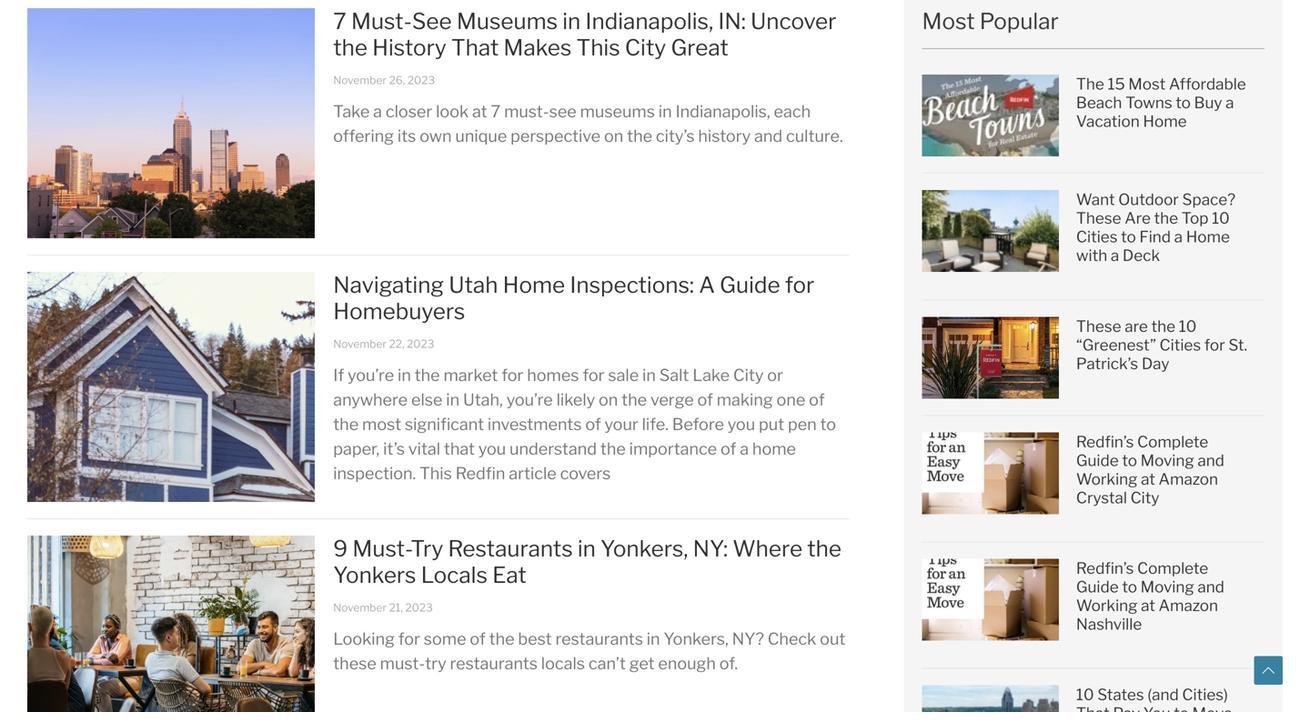 Task type: describe. For each thing, give the bounding box(es) containing it.
cities)
[[1182, 685, 1228, 704]]

nashville
[[1076, 615, 1142, 634]]

patrick's
[[1076, 354, 1138, 373]]

else
[[411, 390, 443, 410]]

at for redfin's complete guide to moving and working at amazon crystal city
[[1141, 470, 1155, 488]]

these are the 10 "greenest" cities for st. patrick's day
[[1076, 317, 1248, 373]]

indianapolis skyline image
[[0, 7, 344, 239]]

1 vertical spatial you
[[478, 439, 506, 459]]

yonkers, inside 9 must-try restaurants in yonkers, ny: where the yonkers locals eat
[[601, 535, 688, 562]]

it's
[[383, 439, 405, 459]]

making
[[717, 390, 773, 410]]

city inside 'redfin's complete guide to moving and working at amazon crystal city'
[[1131, 488, 1160, 507]]

crystal
[[1076, 488, 1127, 507]]

best
[[518, 629, 552, 649]]

blue two story house image
[[0, 271, 345, 503]]

in right else
[[446, 390, 460, 410]]

paper,
[[333, 439, 380, 459]]

these inside want outdoor space? these are the top 10 cities to find a home with a deck
[[1076, 209, 1121, 228]]

where
[[733, 535, 803, 562]]

looking
[[333, 629, 395, 649]]

see
[[412, 8, 452, 35]]

salt
[[659, 365, 689, 385]]

understand
[[510, 439, 597, 459]]

with
[[1076, 246, 1108, 265]]

cities inside want outdoor space? these are the top 10 cities to find a home with a deck
[[1076, 228, 1118, 246]]

the inside take a closer look at 7 must-see museums in indianapolis, each offering its own unique perspective on the city's history and culture.
[[627, 126, 652, 146]]

26,
[[389, 74, 405, 87]]

this inside the 7 must-see museums in indianapolis, in: uncover the history that makes this city great
[[576, 34, 620, 61]]

homes
[[527, 365, 579, 385]]

its
[[398, 126, 416, 146]]

these
[[333, 654, 377, 674]]

put
[[759, 414, 784, 434]]

enough
[[658, 654, 716, 674]]

can't
[[589, 654, 626, 674]]

moving for nashville
[[1141, 578, 1194, 596]]

your
[[605, 414, 639, 434]]

1 vertical spatial you're
[[507, 390, 553, 410]]

find
[[1140, 228, 1171, 246]]

significant
[[405, 414, 484, 434]]

pen
[[788, 414, 817, 434]]

history
[[372, 34, 447, 61]]

homebuyers
[[333, 298, 465, 325]]

0 vertical spatial you
[[728, 414, 755, 434]]

likely
[[556, 390, 595, 410]]

november 21, 2023
[[333, 601, 433, 614]]

that inside 10 states (and cities) that pay you to mov
[[1076, 704, 1110, 712]]

get
[[629, 654, 655, 674]]

in inside 9 must-try restaurants in yonkers, ny: where the yonkers locals eat
[[578, 535, 596, 562]]

covers
[[560, 463, 611, 483]]

of inside the looking for some of the best restaurants in yonkers, ny? check out these must-try restaurants locals can't get enough of.
[[470, 629, 486, 649]]

try
[[411, 535, 443, 562]]

15
[[1108, 75, 1125, 93]]

amazon for redfin's complete guide to moving and working at amazon nashville
[[1159, 596, 1218, 615]]

november for 9 must-try restaurants in yonkers, ny: where the yonkers locals eat
[[333, 601, 387, 614]]

and for redfin's complete guide to moving and working at amazon crystal city
[[1198, 451, 1225, 470]]

home inside navigating utah home inspections: a guide for homebuyers
[[503, 272, 565, 298]]

vital
[[408, 439, 440, 459]]

the inside the 7 must-see museums in indianapolis, in: uncover the history that makes this city great
[[333, 34, 368, 61]]

out
[[820, 629, 846, 649]]

guide for redfin's complete guide to moving and working at amazon nashville
[[1076, 578, 1119, 596]]

the inside want outdoor space? these are the top 10 cities to find a home with a deck
[[1154, 209, 1178, 228]]

space?
[[1182, 190, 1236, 209]]

importance
[[629, 439, 717, 459]]

9 must-try restaurants in yonkers, ny: where the yonkers locals eat link
[[333, 535, 842, 589]]

closer
[[386, 101, 432, 121]]

the inside 9 must-try restaurants in yonkers, ny: where the yonkers locals eat
[[807, 535, 842, 562]]

if
[[333, 365, 344, 385]]

on inside take a closer look at 7 must-see museums in indianapolis, each offering its own unique perspective on the city's history and culture.
[[604, 126, 624, 146]]

21,
[[389, 601, 403, 614]]

most popular
[[922, 8, 1059, 35]]

these inside these are the 10 "greenest" cities for st. patrick's day
[[1076, 317, 1121, 336]]

2023 for see
[[407, 74, 435, 87]]

locals
[[421, 562, 488, 589]]

unique
[[455, 126, 507, 146]]

2023 for try
[[405, 601, 433, 614]]

inspections:
[[570, 272, 694, 298]]

culture.
[[786, 126, 843, 146]]

article
[[509, 463, 557, 483]]

complete for redfin's complete guide to moving and working at amazon nashville
[[1137, 559, 1209, 578]]

yonkers
[[333, 562, 416, 589]]

some
[[424, 629, 466, 649]]

yonkers, inside the looking for some of the best restaurants in yonkers, ny? check out these must-try restaurants locals can't get enough of.
[[664, 629, 729, 649]]

outdoor
[[1118, 190, 1179, 209]]

in inside the 7 must-see museums in indianapolis, in: uncover the history that makes this city great
[[563, 8, 581, 35]]

try
[[425, 654, 446, 674]]

to inside 'redfin's complete guide to moving and working at amazon crystal city'
[[1122, 451, 1137, 470]]

and for redfin's complete guide to moving and working at amazon nashville
[[1198, 578, 1225, 596]]

9
[[333, 535, 348, 562]]

a right find
[[1174, 228, 1183, 246]]

7 must-see museums in indianapolis, in: uncover the history that makes this city great link
[[333, 8, 837, 61]]

city inside if you're in the market for homes for sale in salt lake city or anywhere else in utah, you're likely on the verge of making one of the most significant investments of your life. before you put pen to paper, it's vital that you understand the importance of a home inspection. this redfin article covers
[[733, 365, 764, 385]]

look
[[436, 101, 469, 121]]

guide for redfin's complete guide to moving and working at amazon crystal city
[[1076, 451, 1119, 470]]

to inside if you're in the market for homes for sale in salt lake city or anywhere else in utah, you're likely on the verge of making one of the most significant investments of your life. before you put pen to paper, it's vital that you understand the importance of a home inspection. this redfin article covers
[[820, 414, 836, 434]]

city's
[[656, 126, 695, 146]]

locals
[[541, 654, 585, 674]]

utah,
[[463, 390, 503, 410]]

amazon for redfin's complete guide to moving and working at amazon crystal city
[[1159, 470, 1218, 488]]

or
[[767, 365, 783, 385]]

of.
[[719, 654, 738, 674]]

group of friends relaxing in a café, drinking juice and coffee. image
[[0, 534, 345, 712]]

that inside the 7 must-see museums in indianapolis, in: uncover the history that makes this city great
[[451, 34, 499, 61]]

for inside the looking for some of the best restaurants in yonkers, ny? check out these must-try restaurants locals can't get enough of.
[[398, 629, 420, 649]]

must- for history
[[351, 8, 412, 35]]

10 inside these are the 10 "greenest" cities for st. patrick's day
[[1179, 317, 1197, 336]]

inspection.
[[333, 463, 416, 483]]

the inside these are the 10 "greenest" cities for st. patrick's day
[[1151, 317, 1176, 336]]

indianapolis, inside take a closer look at 7 must-see museums in indianapolis, each offering its own unique perspective on the city's history and culture.
[[676, 101, 770, 121]]

must- inside the looking for some of the best restaurants in yonkers, ny? check out these must-try restaurants locals can't get enough of.
[[380, 654, 425, 674]]

for inside navigating utah home inspections: a guide for homebuyers
[[785, 272, 815, 298]]

museums
[[580, 101, 655, 121]]

this inside if you're in the market for homes for sale in salt lake city or anywhere else in utah, you're likely on the verge of making one of the most significant investments of your life. before you put pen to paper, it's vital that you understand the importance of a home inspection. this redfin article covers
[[420, 463, 452, 483]]

before
[[672, 414, 724, 434]]

home inside the 15 most affordable beach towns to buy a vacation home
[[1143, 112, 1187, 131]]

in inside the looking for some of the best restaurants in yonkers, ny? check out these must-try restaurants locals can't get enough of.
[[647, 629, 660, 649]]

in down 22,
[[398, 365, 411, 385]]

top
[[1182, 209, 1209, 228]]

on inside if you're in the market for homes for sale in salt lake city or anywhere else in utah, you're likely on the verge of making one of the most significant investments of your life. before you put pen to paper, it's vital that you understand the importance of a home inspection. this redfin article covers
[[599, 390, 618, 410]]

are
[[1125, 209, 1151, 228]]

uncover
[[751, 8, 837, 35]]

take a closer look at 7 must-see museums in indianapolis, each offering its own unique perspective on the city's history and culture.
[[333, 101, 843, 146]]

most inside the 15 most affordable beach towns to buy a vacation home
[[1129, 75, 1166, 93]]



Task type: vqa. For each thing, say whether or not it's contained in the screenshot.
Sale & tax history
no



Task type: locate. For each thing, give the bounding box(es) containing it.
cities up with
[[1076, 228, 1118, 246]]

2023 right 26,
[[407, 74, 435, 87]]

must- inside take a closer look at 7 must-see museums in indianapolis, each offering its own unique perspective on the city's history and culture.
[[504, 101, 549, 121]]

1 vertical spatial redfin's
[[1076, 559, 1134, 578]]

on down museums
[[604, 126, 624, 146]]

that left 'makes'
[[451, 34, 499, 61]]

7 must-see museums in indianapolis, in: uncover the history that makes this city great
[[333, 8, 837, 61]]

7 inside take a closer look at 7 must-see museums in indianapolis, each offering its own unique perspective on the city's history and culture.
[[491, 101, 501, 121]]

towns
[[1126, 93, 1172, 112]]

indianapolis, up history
[[676, 101, 770, 121]]

cities up day
[[1160, 336, 1201, 354]]

the right where
[[807, 535, 842, 562]]

1 vertical spatial november
[[333, 337, 387, 351]]

0 vertical spatial most
[[922, 8, 975, 35]]

own
[[420, 126, 452, 146]]

2023 right 21,
[[405, 601, 433, 614]]

redfin's for redfin's complete guide to moving and working at amazon crystal city
[[1076, 432, 1134, 451]]

city left great
[[625, 34, 666, 61]]

10 inside 10 states (and cities) that pay you to mov
[[1076, 685, 1094, 704]]

complete inside redfin's complete guide to moving and working at amazon nashville
[[1137, 559, 1209, 578]]

2 vertical spatial guide
[[1076, 578, 1119, 596]]

to up nashville
[[1122, 578, 1137, 596]]

to inside redfin's complete guide to moving and working at amazon nashville
[[1122, 578, 1137, 596]]

to inside want outdoor space? these are the top 10 cities to find a home with a deck
[[1121, 228, 1136, 246]]

working inside 'redfin's complete guide to moving and working at amazon crystal city'
[[1076, 470, 1138, 488]]

0 vertical spatial yonkers,
[[601, 535, 688, 562]]

0 vertical spatial guide
[[720, 272, 780, 298]]

1 vertical spatial yonkers,
[[664, 629, 729, 649]]

in up the get
[[647, 629, 660, 649]]

guide up nashville
[[1076, 578, 1119, 596]]

redfin's inside 'redfin's complete guide to moving and working at amazon crystal city'
[[1076, 432, 1134, 451]]

eat
[[492, 562, 527, 589]]

to inside the 15 most affordable beach towns to buy a vacation home
[[1176, 93, 1191, 112]]

2023 right 22,
[[407, 337, 434, 351]]

2 redfin's from the top
[[1076, 559, 1134, 578]]

at inside 'redfin's complete guide to moving and working at amazon crystal city'
[[1141, 470, 1155, 488]]

to left buy
[[1176, 93, 1191, 112]]

amazon inside redfin's complete guide to moving and working at amazon nashville
[[1159, 596, 1218, 615]]

beach
[[1076, 93, 1122, 112]]

1 vertical spatial 2023
[[407, 337, 434, 351]]

1 vertical spatial home
[[1186, 228, 1230, 246]]

0 horizontal spatial restaurants
[[450, 654, 538, 674]]

november 26, 2023
[[333, 74, 435, 87]]

and inside redfin's complete guide to moving and working at amazon nashville
[[1198, 578, 1225, 596]]

2 horizontal spatial 10
[[1212, 209, 1230, 228]]

0 horizontal spatial that
[[451, 34, 499, 61]]

1 vertical spatial 10
[[1179, 317, 1197, 336]]

0 vertical spatial working
[[1076, 470, 1138, 488]]

to right pen
[[820, 414, 836, 434]]

deck
[[1123, 246, 1160, 265]]

the
[[333, 34, 368, 61], [627, 126, 652, 146], [1154, 209, 1178, 228], [1151, 317, 1176, 336], [415, 365, 440, 385], [622, 390, 647, 410], [333, 414, 359, 434], [600, 439, 626, 459], [807, 535, 842, 562], [489, 629, 515, 649]]

1 horizontal spatial 7
[[491, 101, 501, 121]]

3 november from the top
[[333, 601, 387, 614]]

7 inside the 7 must-see museums in indianapolis, in: uncover the history that makes this city great
[[333, 8, 346, 35]]

1 vertical spatial guide
[[1076, 451, 1119, 470]]

0 vertical spatial cities
[[1076, 228, 1118, 246]]

november 22, 2023
[[333, 337, 434, 351]]

1 vertical spatial restaurants
[[450, 654, 538, 674]]

10 inside want outdoor space? these are the top 10 cities to find a home with a deck
[[1212, 209, 1230, 228]]

0 vertical spatial and
[[754, 126, 783, 146]]

these up "greenest"
[[1076, 317, 1121, 336]]

you down making
[[728, 414, 755, 434]]

1 vertical spatial moving
[[1141, 578, 1194, 596]]

1 vertical spatial this
[[420, 463, 452, 483]]

0 vertical spatial 2023
[[407, 74, 435, 87]]

10 down space?
[[1212, 209, 1230, 228]]

pay
[[1113, 704, 1140, 712]]

working inside redfin's complete guide to moving and working at amazon nashville
[[1076, 596, 1138, 615]]

moving inside 'redfin's complete guide to moving and working at amazon crystal city'
[[1141, 451, 1194, 470]]

for
[[785, 272, 815, 298], [1204, 336, 1225, 354], [502, 365, 524, 385], [583, 365, 605, 385], [398, 629, 420, 649]]

1 horizontal spatial 10
[[1179, 317, 1197, 336]]

the down sale
[[622, 390, 647, 410]]

0 vertical spatial moving
[[1141, 451, 1194, 470]]

0 vertical spatial november
[[333, 74, 387, 87]]

the down your
[[600, 439, 626, 459]]

home inside want outdoor space? these are the top 10 cities to find a home with a deck
[[1186, 228, 1230, 246]]

makes
[[504, 34, 572, 61]]

1 vertical spatial city
[[733, 365, 764, 385]]

1 horizontal spatial you're
[[507, 390, 553, 410]]

a inside the 15 most affordable beach towns to buy a vacation home
[[1226, 93, 1234, 112]]

complete inside 'redfin's complete guide to moving and working at amazon crystal city'
[[1137, 432, 1209, 451]]

10 right are
[[1179, 317, 1197, 336]]

redfin's complete guide to moving and working at amazon crystal city
[[1076, 432, 1225, 507]]

complete down day
[[1137, 432, 1209, 451]]

yonkers, left ny: in the right of the page
[[601, 535, 688, 562]]

lake
[[693, 365, 730, 385]]

in inside take a closer look at 7 must-see museums in indianapolis, each offering its own unique perspective on the city's history and culture.
[[659, 101, 672, 121]]

the up else
[[415, 365, 440, 385]]

to down are
[[1121, 228, 1136, 246]]

navigating utah home inspections: a guide for homebuyers
[[333, 272, 815, 325]]

st.
[[1229, 336, 1248, 354]]

1 horizontal spatial restaurants
[[555, 629, 643, 649]]

0 vertical spatial 10
[[1212, 209, 1230, 228]]

one
[[777, 390, 806, 410]]

1 horizontal spatial that
[[1076, 704, 1110, 712]]

0 horizontal spatial you're
[[348, 365, 394, 385]]

redfin
[[456, 463, 505, 483]]

redfin's for redfin's complete guide to moving and working at amazon nashville
[[1076, 559, 1134, 578]]

working for nashville
[[1076, 596, 1138, 615]]

1 these from the top
[[1076, 209, 1121, 228]]

perspective
[[511, 126, 601, 146]]

0 vertical spatial these
[[1076, 209, 1121, 228]]

2 vertical spatial november
[[333, 601, 387, 614]]

you
[[1143, 704, 1171, 712]]

home
[[752, 439, 796, 459]]

and
[[754, 126, 783, 146], [1198, 451, 1225, 470], [1198, 578, 1225, 596]]

these down the want
[[1076, 209, 1121, 228]]

restaurants up can't
[[555, 629, 643, 649]]

this down vital
[[420, 463, 452, 483]]

complete for redfin's complete guide to moving and working at amazon crystal city
[[1137, 432, 1209, 451]]

1 redfin's from the top
[[1076, 432, 1134, 451]]

1 complete from the top
[[1137, 432, 1209, 451]]

states
[[1098, 685, 1144, 704]]

1 vertical spatial must-
[[380, 654, 425, 674]]

1 vertical spatial these
[[1076, 317, 1121, 336]]

in down covers
[[578, 535, 596, 562]]

0 horizontal spatial cities
[[1076, 228, 1118, 246]]

moving
[[1141, 451, 1194, 470], [1141, 578, 1194, 596]]

1 vertical spatial on
[[599, 390, 618, 410]]

guide inside 'redfin's complete guide to moving and working at amazon crystal city'
[[1076, 451, 1119, 470]]

1 amazon from the top
[[1159, 470, 1218, 488]]

restaurants down 'best'
[[450, 654, 538, 674]]

complete up nashville
[[1137, 559, 1209, 578]]

to inside 10 states (and cities) that pay you to mov
[[1174, 704, 1189, 712]]

day
[[1142, 354, 1170, 373]]

most
[[362, 414, 401, 434]]

buy
[[1194, 93, 1222, 112]]

home
[[1143, 112, 1187, 131], [1186, 228, 1230, 246], [503, 272, 565, 298]]

0 vertical spatial home
[[1143, 112, 1187, 131]]

affordable
[[1169, 75, 1246, 93]]

to down (and
[[1174, 704, 1189, 712]]

in up city's
[[659, 101, 672, 121]]

guide up the 'crystal'
[[1076, 451, 1119, 470]]

in right museums at left
[[563, 8, 581, 35]]

sale
[[608, 365, 639, 385]]

most
[[922, 8, 975, 35], [1129, 75, 1166, 93]]

and inside take a closer look at 7 must-see museums in indianapolis, each offering its own unique perspective on the city's history and culture.
[[754, 126, 783, 146]]

a right with
[[1111, 246, 1119, 265]]

of down before
[[721, 439, 736, 459]]

0 vertical spatial must-
[[504, 101, 549, 121]]

2 complete from the top
[[1137, 559, 1209, 578]]

must- inside 9 must-try restaurants in yonkers, ny: where the yonkers locals eat
[[352, 535, 411, 562]]

that
[[451, 34, 499, 61], [1076, 704, 1110, 712]]

of right one
[[809, 390, 825, 410]]

november for navigating utah home inspections: a guide for homebuyers
[[333, 337, 387, 351]]

must- for yonkers
[[352, 535, 411, 562]]

0 horizontal spatial this
[[420, 463, 452, 483]]

2 vertical spatial 10
[[1076, 685, 1094, 704]]

a right buy
[[1226, 93, 1234, 112]]

0 horizontal spatial 10
[[1076, 685, 1094, 704]]

at inside take a closer look at 7 must-see museums in indianapolis, each offering its own unique perspective on the city's history and culture.
[[472, 101, 487, 121]]

0 horizontal spatial must-
[[380, 654, 425, 674]]

must- inside the 7 must-see museums in indianapolis, in: uncover the history that makes this city great
[[351, 8, 412, 35]]

2 vertical spatial 2023
[[405, 601, 433, 614]]

a right take
[[373, 101, 382, 121]]

0 vertical spatial indianapolis,
[[585, 8, 713, 35]]

you up redfin
[[478, 439, 506, 459]]

of left your
[[585, 414, 601, 434]]

1 vertical spatial complete
[[1137, 559, 1209, 578]]

2 vertical spatial and
[[1198, 578, 1225, 596]]

1 horizontal spatial this
[[576, 34, 620, 61]]

of
[[697, 390, 713, 410], [809, 390, 825, 410], [585, 414, 601, 434], [721, 439, 736, 459], [470, 629, 486, 649]]

check
[[768, 629, 816, 649]]

cities inside these are the 10 "greenest" cities for st. patrick's day
[[1160, 336, 1201, 354]]

redfin's inside redfin's complete guide to moving and working at amazon nashville
[[1076, 559, 1134, 578]]

november for 7 must-see museums in indianapolis, in: uncover the history that makes this city great
[[333, 74, 387, 87]]

0 horizontal spatial 7
[[333, 8, 346, 35]]

2 horizontal spatial city
[[1131, 488, 1160, 507]]

city right the 'crystal'
[[1131, 488, 1160, 507]]

1 vertical spatial working
[[1076, 596, 1138, 615]]

in
[[563, 8, 581, 35], [659, 101, 672, 121], [398, 365, 411, 385], [642, 365, 656, 385], [446, 390, 460, 410], [578, 535, 596, 562], [647, 629, 660, 649]]

0 horizontal spatial you
[[478, 439, 506, 459]]

redfin's up the 'crystal'
[[1076, 432, 1134, 451]]

a inside take a closer look at 7 must-see museums in indianapolis, each offering its own unique perspective on the city's history and culture.
[[373, 101, 382, 121]]

indianapolis, inside the 7 must-see museums in indianapolis, in: uncover the history that makes this city great
[[585, 8, 713, 35]]

restaurants
[[448, 535, 573, 562]]

november up take
[[333, 74, 387, 87]]

at for redfin's complete guide to moving and working at amazon nashville
[[1141, 596, 1155, 615]]

ny:
[[693, 535, 728, 562]]

0 vertical spatial that
[[451, 34, 499, 61]]

0 vertical spatial redfin's
[[1076, 432, 1134, 451]]

city up making
[[733, 365, 764, 385]]

7 up unique
[[491, 101, 501, 121]]

working for crystal
[[1076, 470, 1138, 488]]

2 working from the top
[[1076, 596, 1138, 615]]

looking for some of the best restaurants in yonkers, ny? check out these must-try restaurants locals can't get enough of.
[[333, 629, 846, 674]]

1 horizontal spatial most
[[1129, 75, 1166, 93]]

and inside 'redfin's complete guide to moving and working at amazon crystal city'
[[1198, 451, 1225, 470]]

0 vertical spatial complete
[[1137, 432, 1209, 451]]

2 vertical spatial at
[[1141, 596, 1155, 615]]

1 moving from the top
[[1141, 451, 1194, 470]]

redfin's
[[1076, 432, 1134, 451], [1076, 559, 1134, 578]]

yonkers,
[[601, 535, 688, 562], [664, 629, 729, 649]]

10 left states
[[1076, 685, 1094, 704]]

1 vertical spatial must-
[[352, 535, 411, 562]]

1 vertical spatial cities
[[1160, 336, 1201, 354]]

the left 'best'
[[489, 629, 515, 649]]

anywhere
[[333, 390, 408, 410]]

november
[[333, 74, 387, 87], [333, 337, 387, 351], [333, 601, 387, 614]]

must- up november 26, 2023
[[351, 8, 412, 35]]

the down museums
[[627, 126, 652, 146]]

in left salt
[[642, 365, 656, 385]]

to up the 'crystal'
[[1122, 451, 1137, 470]]

complete
[[1137, 432, 1209, 451], [1137, 559, 1209, 578]]

0 vertical spatial city
[[625, 34, 666, 61]]

1 horizontal spatial you
[[728, 414, 755, 434]]

2 these from the top
[[1076, 317, 1121, 336]]

this right 'makes'
[[576, 34, 620, 61]]

10 states (and cities) that pay you to mov
[[1076, 685, 1233, 712]]

moving inside redfin's complete guide to moving and working at amazon nashville
[[1141, 578, 1194, 596]]

museums
[[457, 8, 558, 35]]

you're up investments
[[507, 390, 553, 410]]

each
[[774, 101, 811, 121]]

popular
[[980, 8, 1059, 35]]

most left popular
[[922, 8, 975, 35]]

9 must-try restaurants in yonkers, ny: where the yonkers locals eat
[[333, 535, 842, 589]]

2 amazon from the top
[[1159, 596, 1218, 615]]

7 up november 26, 2023
[[333, 8, 346, 35]]

ny?
[[732, 629, 764, 649]]

0 vertical spatial 7
[[333, 8, 346, 35]]

for inside these are the 10 "greenest" cities for st. patrick's day
[[1204, 336, 1225, 354]]

1 vertical spatial 7
[[491, 101, 501, 121]]

2 vertical spatial city
[[1131, 488, 1160, 507]]

of down lake on the bottom right of page
[[697, 390, 713, 410]]

city inside the 7 must-see museums in indianapolis, in: uncover the history that makes this city great
[[625, 34, 666, 61]]

0 vertical spatial on
[[604, 126, 624, 146]]

indianapolis, left "in:"
[[585, 8, 713, 35]]

market
[[444, 365, 498, 385]]

2023 for home
[[407, 337, 434, 351]]

home down top
[[1186, 228, 1230, 246]]

0 vertical spatial must-
[[351, 8, 412, 35]]

on up your
[[599, 390, 618, 410]]

take
[[333, 101, 370, 121]]

1 vertical spatial indianapolis,
[[676, 101, 770, 121]]

1 vertical spatial most
[[1129, 75, 1166, 93]]

2023
[[407, 74, 435, 87], [407, 337, 434, 351], [405, 601, 433, 614]]

a
[[1226, 93, 1234, 112], [373, 101, 382, 121], [1174, 228, 1183, 246], [1111, 246, 1119, 265], [740, 439, 749, 459]]

city
[[625, 34, 666, 61], [733, 365, 764, 385], [1131, 488, 1160, 507]]

at inside redfin's complete guide to moving and working at amazon nashville
[[1141, 596, 1155, 615]]

1 horizontal spatial cities
[[1160, 336, 1201, 354]]

that down states
[[1076, 704, 1110, 712]]

0 vertical spatial this
[[576, 34, 620, 61]]

the right are
[[1151, 317, 1176, 336]]

2 november from the top
[[333, 337, 387, 351]]

navigating
[[333, 272, 444, 298]]

redfin's complete guide to moving and working at amazon nashville
[[1076, 559, 1225, 634]]

1 working from the top
[[1076, 470, 1138, 488]]

1 vertical spatial at
[[1141, 470, 1155, 488]]

must- right 9
[[352, 535, 411, 562]]

the up find
[[1154, 209, 1178, 228]]

(and
[[1148, 685, 1179, 704]]

1 vertical spatial that
[[1076, 704, 1110, 712]]

1 horizontal spatial must-
[[504, 101, 549, 121]]

0 vertical spatial at
[[472, 101, 487, 121]]

redfin's up nashville
[[1076, 559, 1134, 578]]

guide inside redfin's complete guide to moving and working at amazon nashville
[[1076, 578, 1119, 596]]

1 vertical spatial amazon
[[1159, 596, 1218, 615]]

1 november from the top
[[333, 74, 387, 87]]

2 moving from the top
[[1141, 578, 1194, 596]]

working up the 'crystal'
[[1076, 470, 1138, 488]]

a
[[699, 272, 715, 298]]

november up the looking
[[333, 601, 387, 614]]

guide inside navigating utah home inspections: a guide for homebuyers
[[720, 272, 780, 298]]

offering
[[333, 126, 394, 146]]

working up nashville
[[1076, 596, 1138, 615]]

restaurants
[[555, 629, 643, 649], [450, 654, 538, 674]]

most up 'towns'
[[1129, 75, 1166, 93]]

0 vertical spatial amazon
[[1159, 470, 1218, 488]]

if you're in the market for homes for sale in salt lake city or anywhere else in utah, you're likely on the verge of making one of the most significant investments of your life. before you put pen to paper, it's vital that you understand the importance of a home inspection. this redfin article covers
[[333, 365, 836, 483]]

1 horizontal spatial city
[[733, 365, 764, 385]]

vacation
[[1076, 112, 1140, 131]]

0 vertical spatial restaurants
[[555, 629, 643, 649]]

must- up perspective
[[504, 101, 549, 121]]

the up november 26, 2023
[[333, 34, 368, 61]]

amazon inside 'redfin's complete guide to moving and working at amazon crystal city'
[[1159, 470, 1218, 488]]

these
[[1076, 209, 1121, 228], [1076, 317, 1121, 336]]

november left 22,
[[333, 337, 387, 351]]

0 horizontal spatial city
[[625, 34, 666, 61]]

a left home
[[740, 439, 749, 459]]

a inside if you're in the market for homes for sale in salt lake city or anywhere else in utah, you're likely on the verge of making one of the most significant investments of your life. before you put pen to paper, it's vital that you understand the importance of a home inspection. this redfin article covers
[[740, 439, 749, 459]]

home down 'towns'
[[1143, 112, 1187, 131]]

must- down the looking
[[380, 654, 425, 674]]

guide right a
[[720, 272, 780, 298]]

are
[[1125, 317, 1148, 336]]

yonkers, up enough
[[664, 629, 729, 649]]

want
[[1076, 190, 1115, 209]]

you're up anywhere
[[348, 365, 394, 385]]

10
[[1212, 209, 1230, 228], [1179, 317, 1197, 336], [1076, 685, 1094, 704]]

moving for crystal
[[1141, 451, 1194, 470]]

of right the some
[[470, 629, 486, 649]]

home right utah
[[503, 272, 565, 298]]

utah
[[449, 272, 498, 298]]

0 horizontal spatial most
[[922, 8, 975, 35]]

want outdoor space? these are the top 10 cities to find a home with a deck
[[1076, 190, 1236, 265]]

0 vertical spatial you're
[[348, 365, 394, 385]]

1 vertical spatial and
[[1198, 451, 1225, 470]]

the inside the looking for some of the best restaurants in yonkers, ny? check out these must-try restaurants locals can't get enough of.
[[489, 629, 515, 649]]

the up paper,
[[333, 414, 359, 434]]

history
[[698, 126, 751, 146]]

navigating utah home inspections: a guide for homebuyers link
[[333, 272, 815, 325]]

this
[[576, 34, 620, 61], [420, 463, 452, 483]]

2 vertical spatial home
[[503, 272, 565, 298]]



